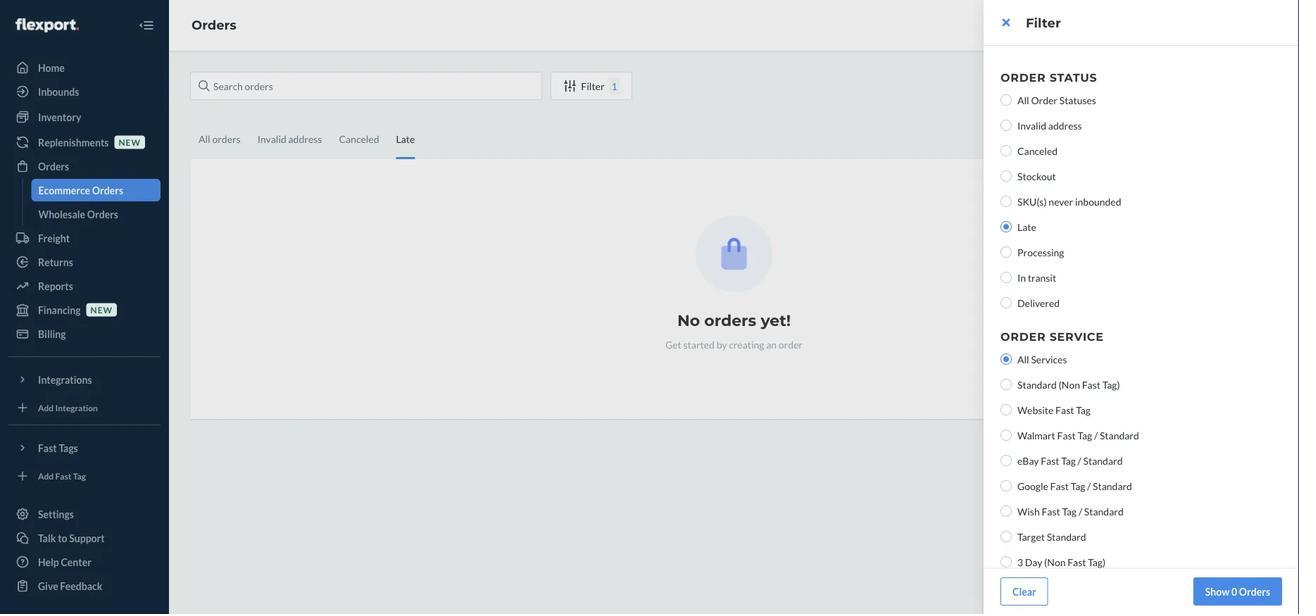 Task type: vqa. For each thing, say whether or not it's contained in the screenshot.
of related to Number of regions (descending)
no



Task type: locate. For each thing, give the bounding box(es) containing it.
fast for ebay
[[1041, 455, 1060, 467]]

standard up website
[[1018, 379, 1057, 391]]

standard down google fast tag / standard
[[1085, 505, 1124, 517]]

order up all order statuses
[[1001, 70, 1046, 84]]

tag up "wish fast tag / standard"
[[1071, 480, 1086, 492]]

fast right 'google' in the bottom right of the page
[[1051, 480, 1069, 492]]

standard down the "walmart fast tag / standard"
[[1084, 455, 1123, 467]]

tag up google fast tag / standard
[[1062, 455, 1076, 467]]

order
[[1001, 70, 1046, 84], [1031, 94, 1058, 106], [1001, 330, 1046, 343]]

(non up website fast tag
[[1059, 379, 1080, 391]]

fast
[[1082, 379, 1101, 391], [1056, 404, 1074, 416], [1058, 429, 1076, 441], [1041, 455, 1060, 467], [1051, 480, 1069, 492], [1042, 505, 1061, 517], [1068, 556, 1086, 568]]

tag)
[[1103, 379, 1120, 391], [1088, 556, 1106, 568]]

tag down google fast tag / standard
[[1062, 505, 1077, 517]]

fast for walmart
[[1058, 429, 1076, 441]]

fast for website
[[1056, 404, 1074, 416]]

fast right wish on the right of the page
[[1042, 505, 1061, 517]]

1 vertical spatial tag)
[[1088, 556, 1106, 568]]

fast right ebay
[[1041, 455, 1060, 467]]

/ for wish
[[1079, 505, 1083, 517]]

show
[[1206, 586, 1230, 598]]

(non
[[1059, 379, 1080, 391], [1045, 556, 1066, 568]]

in transit
[[1018, 272, 1057, 284]]

/ up ebay fast tag / standard
[[1095, 429, 1098, 441]]

order for status
[[1001, 70, 1046, 84]]

ebay
[[1018, 455, 1039, 467]]

never
[[1049, 195, 1074, 207]]

close image
[[1003, 17, 1010, 28]]

tag for wish
[[1062, 505, 1077, 517]]

all up invalid
[[1018, 94, 1030, 106]]

None radio
[[1001, 94, 1012, 106], [1001, 170, 1012, 182], [1001, 221, 1012, 232], [1001, 272, 1012, 283], [1001, 297, 1012, 309], [1001, 379, 1012, 390], [1001, 455, 1012, 466], [1001, 480, 1012, 492], [1001, 506, 1012, 517], [1001, 556, 1012, 568], [1001, 94, 1012, 106], [1001, 170, 1012, 182], [1001, 221, 1012, 232], [1001, 272, 1012, 283], [1001, 297, 1012, 309], [1001, 379, 1012, 390], [1001, 455, 1012, 466], [1001, 480, 1012, 492], [1001, 506, 1012, 517], [1001, 556, 1012, 568]]

order status
[[1001, 70, 1098, 84]]

tag up the "walmart fast tag / standard"
[[1076, 404, 1091, 416]]

/ for google
[[1088, 480, 1091, 492]]

fast for google
[[1051, 480, 1069, 492]]

standard down "wish fast tag / standard"
[[1047, 531, 1087, 543]]

/ down the "walmart fast tag / standard"
[[1078, 455, 1082, 467]]

target
[[1018, 531, 1045, 543]]

tag) down service
[[1103, 379, 1120, 391]]

1 vertical spatial order
[[1031, 94, 1058, 106]]

tag) down "wish fast tag / standard"
[[1088, 556, 1106, 568]]

invalid
[[1018, 119, 1047, 131]]

standard up "wish fast tag / standard"
[[1093, 480, 1133, 492]]

fast up ebay fast tag / standard
[[1058, 429, 1076, 441]]

tag for ebay
[[1062, 455, 1076, 467]]

standard
[[1018, 379, 1057, 391], [1100, 429, 1140, 441], [1084, 455, 1123, 467], [1093, 480, 1133, 492], [1085, 505, 1124, 517], [1047, 531, 1087, 543]]

0 vertical spatial order
[[1001, 70, 1046, 84]]

1 vertical spatial all
[[1018, 353, 1030, 365]]

2 vertical spatial order
[[1001, 330, 1046, 343]]

all
[[1018, 94, 1030, 106], [1018, 353, 1030, 365]]

3
[[1018, 556, 1024, 568]]

fast down standard (non fast tag)
[[1056, 404, 1074, 416]]

/
[[1095, 429, 1098, 441], [1078, 455, 1082, 467], [1088, 480, 1091, 492], [1079, 505, 1083, 517]]

standard up ebay fast tag / standard
[[1100, 429, 1140, 441]]

delivered
[[1018, 297, 1060, 309]]

service
[[1050, 330, 1104, 343]]

None radio
[[1001, 120, 1012, 131], [1001, 145, 1012, 156], [1001, 196, 1012, 207], [1001, 247, 1012, 258], [1001, 354, 1012, 365], [1001, 404, 1012, 416], [1001, 430, 1012, 441], [1001, 531, 1012, 542], [1001, 120, 1012, 131], [1001, 145, 1012, 156], [1001, 196, 1012, 207], [1001, 247, 1012, 258], [1001, 354, 1012, 365], [1001, 404, 1012, 416], [1001, 430, 1012, 441], [1001, 531, 1012, 542]]

all left services
[[1018, 353, 1030, 365]]

standard for google fast tag / standard
[[1093, 480, 1133, 492]]

order down 'order status'
[[1031, 94, 1058, 106]]

0 vertical spatial all
[[1018, 94, 1030, 106]]

order up the all services
[[1001, 330, 1046, 343]]

tag
[[1076, 404, 1091, 416], [1078, 429, 1093, 441], [1062, 455, 1076, 467], [1071, 480, 1086, 492], [1062, 505, 1077, 517]]

google
[[1018, 480, 1049, 492]]

website fast tag
[[1018, 404, 1091, 416]]

sku(s) never inbounded
[[1018, 195, 1122, 207]]

fast for wish
[[1042, 505, 1061, 517]]

orders
[[1240, 586, 1271, 598]]

transit
[[1028, 272, 1057, 284]]

canceled
[[1018, 145, 1058, 157]]

/ down google fast tag / standard
[[1079, 505, 1083, 517]]

in
[[1018, 272, 1026, 284]]

tag up ebay fast tag / standard
[[1078, 429, 1093, 441]]

/ up "wish fast tag / standard"
[[1088, 480, 1091, 492]]

tag for google
[[1071, 480, 1086, 492]]

0 vertical spatial tag)
[[1103, 379, 1120, 391]]

2 all from the top
[[1018, 353, 1030, 365]]

day
[[1025, 556, 1043, 568]]

(non right day
[[1045, 556, 1066, 568]]

services
[[1031, 353, 1067, 365]]

1 all from the top
[[1018, 94, 1030, 106]]



Task type: describe. For each thing, give the bounding box(es) containing it.
processing
[[1018, 246, 1065, 258]]

statuses
[[1060, 94, 1097, 106]]

all for order service
[[1018, 353, 1030, 365]]

standard for ebay fast tag / standard
[[1084, 455, 1123, 467]]

all order statuses
[[1018, 94, 1097, 106]]

0
[[1232, 586, 1238, 598]]

/ for walmart
[[1095, 429, 1098, 441]]

status
[[1050, 70, 1098, 84]]

ebay fast tag / standard
[[1018, 455, 1123, 467]]

filter
[[1026, 15, 1061, 30]]

1 vertical spatial (non
[[1045, 556, 1066, 568]]

wish fast tag / standard
[[1018, 505, 1124, 517]]

walmart fast tag / standard
[[1018, 429, 1140, 441]]

address
[[1049, 119, 1082, 131]]

3 day (non fast tag)
[[1018, 556, 1106, 568]]

tag for walmart
[[1078, 429, 1093, 441]]

late
[[1018, 221, 1037, 233]]

stockout
[[1018, 170, 1056, 182]]

show 0 orders
[[1206, 586, 1271, 598]]

standard for walmart fast tag / standard
[[1100, 429, 1140, 441]]

wish
[[1018, 505, 1040, 517]]

google fast tag / standard
[[1018, 480, 1133, 492]]

clear button
[[1001, 578, 1049, 606]]

tag for website
[[1076, 404, 1091, 416]]

sku(s)
[[1018, 195, 1047, 207]]

standard for wish fast tag / standard
[[1085, 505, 1124, 517]]

website
[[1018, 404, 1054, 416]]

order for service
[[1001, 330, 1046, 343]]

all for order status
[[1018, 94, 1030, 106]]

fast down target standard at the right of page
[[1068, 556, 1086, 568]]

0 vertical spatial (non
[[1059, 379, 1080, 391]]

walmart
[[1018, 429, 1056, 441]]

/ for ebay
[[1078, 455, 1082, 467]]

order service
[[1001, 330, 1104, 343]]

fast up website fast tag
[[1082, 379, 1101, 391]]

show 0 orders button
[[1194, 578, 1283, 606]]

standard (non fast tag)
[[1018, 379, 1120, 391]]

clear
[[1013, 586, 1037, 598]]

inbounded
[[1076, 195, 1122, 207]]

all services
[[1018, 353, 1067, 365]]

target standard
[[1018, 531, 1087, 543]]

invalid address
[[1018, 119, 1082, 131]]



